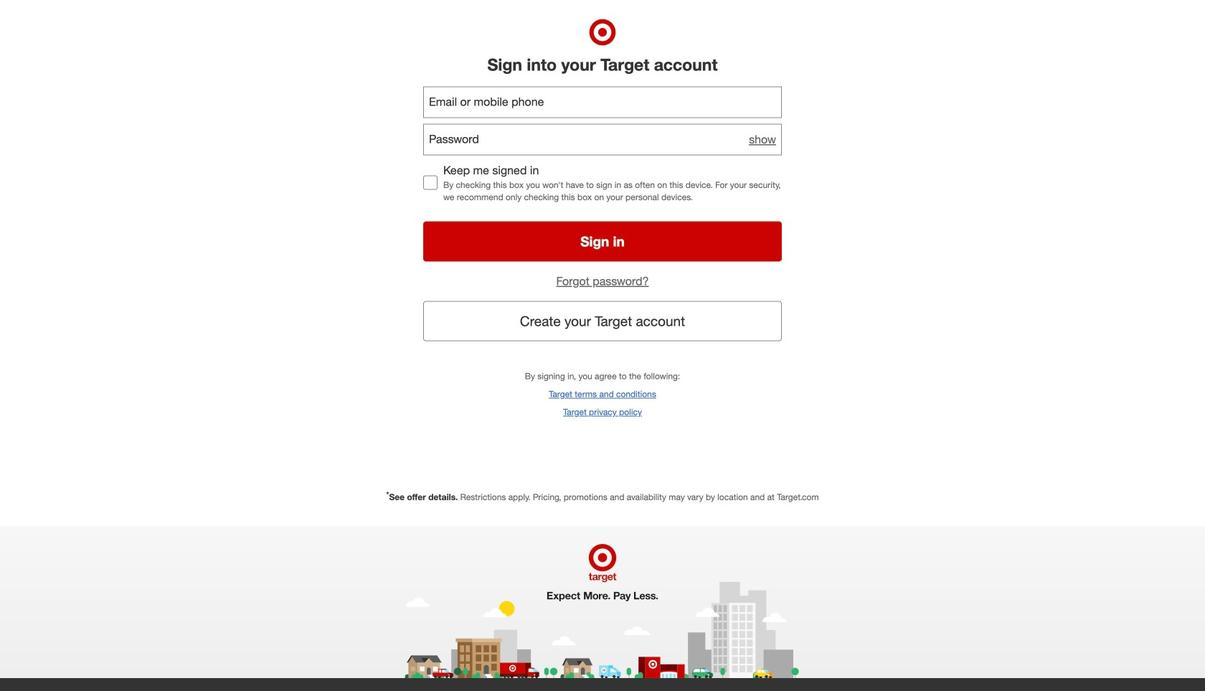 Task type: vqa. For each thing, say whether or not it's contained in the screenshot.
left Fri,
no



Task type: locate. For each thing, give the bounding box(es) containing it.
None text field
[[423, 87, 782, 118]]

target: expect more. pay less. image
[[401, 526, 805, 678]]

None checkbox
[[423, 176, 438, 190]]

None password field
[[423, 124, 782, 155]]



